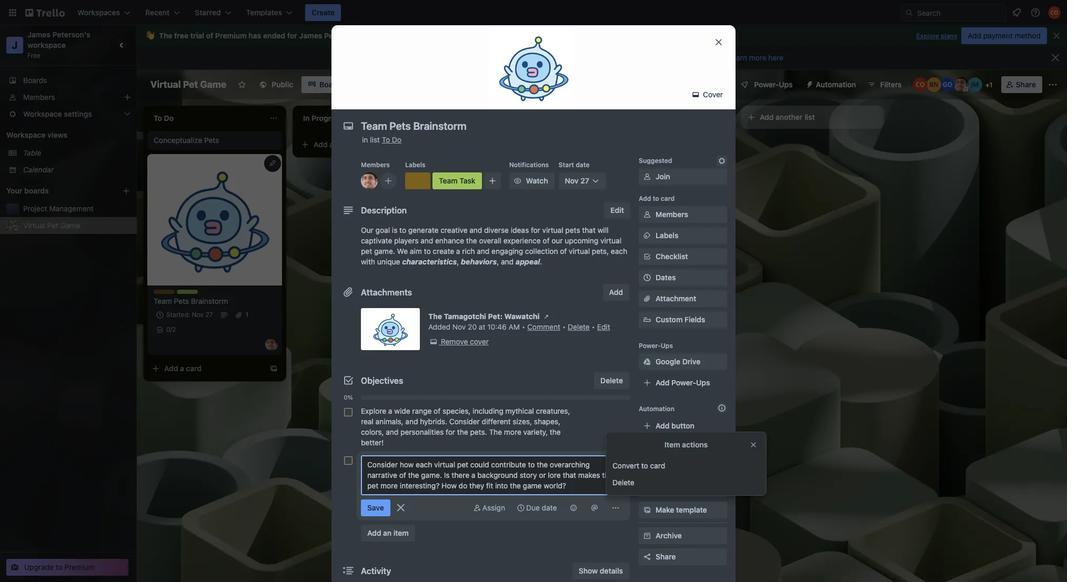 Task type: vqa. For each thing, say whether or not it's contained in the screenshot.
Show other Workspace members
no



Task type: describe. For each thing, give the bounding box(es) containing it.
start date
[[559, 161, 590, 169]]

management
[[49, 204, 94, 213]]

wide
[[394, 407, 410, 416]]

explore for explore plans
[[916, 32, 939, 40]]

with
[[361, 257, 375, 266]]

dates button
[[639, 269, 727, 286]]

search image
[[905, 8, 914, 17]]

ended
[[263, 31, 285, 40]]

appeal
[[516, 257, 540, 266]]

to up characteristics
[[424, 247, 431, 256]]

banner containing 👋
[[137, 25, 1067, 46]]

sm image for google drive
[[642, 357, 653, 367]]

1 vertical spatial add a card
[[613, 265, 650, 274]]

1 vertical spatial list
[[370, 135, 380, 144]]

rich
[[462, 247, 475, 256]]

of down our
[[560, 247, 567, 256]]

1 horizontal spatial members link
[[639, 206, 727, 223]]

1 horizontal spatial peterson's
[[324, 31, 362, 40]]

1 horizontal spatial 1
[[669, 159, 672, 167]]

add payment method
[[968, 31, 1041, 40]]

players
[[394, 236, 419, 245]]

goal
[[376, 226, 390, 235]]

range
[[412, 407, 432, 416]]

card inside button
[[650, 462, 665, 470]]

convert
[[613, 462, 639, 470]]

game.
[[374, 247, 395, 256]]

sm image for assign link
[[472, 503, 483, 514]]

0 horizontal spatial game
[[60, 221, 80, 230]]

overall
[[479, 236, 502, 245]]

1 vertical spatial the
[[428, 312, 442, 321]]

pet inside securing domain for virtual pet game website
[[697, 217, 709, 226]]

pet inside text box
[[183, 79, 198, 90]]

for right ended
[[287, 31, 297, 40]]

attachment
[[656, 294, 696, 303]]

add a card for add a card button to the middle
[[314, 140, 351, 149]]

plans
[[941, 32, 957, 40]]

0 horizontal spatial team
[[154, 297, 172, 306]]

👋
[[145, 31, 155, 40]]

workspace inside james peterson's workspace free
[[27, 41, 66, 49]]

1 vertical spatial add a card button
[[596, 262, 714, 278]]

public
[[272, 80, 293, 89]]

pets for conceptualize
[[204, 136, 219, 145]]

1 vertical spatial edit
[[597, 323, 610, 332]]

virtual inside securing domain for virtual pet game website
[[673, 217, 695, 226]]

remove cover link
[[428, 337, 489, 347]]

for inside securing domain for virtual pet game website
[[662, 217, 671, 226]]

peterson's inside james peterson's workspace free
[[52, 30, 90, 39]]

create from template… image for middle add a card button
[[718, 266, 726, 274]]

move link
[[639, 460, 727, 477]]

show details
[[579, 567, 623, 576]]

add left an on the bottom left of the page
[[367, 529, 381, 538]]

👋 the free trial of premium has ended for james peterson's workspace
[[145, 31, 403, 40]]

attachment button
[[639, 290, 727, 307]]

explore a wide range of species, including mythical creatures, real animals, and hybrids. consider different sizes, shapes, colors, and personalities for the pets. the more variety, the better!
[[361, 407, 570, 447]]

virtual pet game inside text box
[[151, 79, 226, 90]]

0 horizontal spatial ups
[[661, 342, 673, 350]]

edit card image
[[268, 159, 277, 167]]

date for start date
[[576, 161, 590, 169]]

a inside our goal is to generate creative and diverse ideas for virtual pets that will captivate players and enhance the overall experience of our upcoming virtual pet game. we aim to create a rich and engaging collection of virtual pets, each with unique
[[456, 247, 460, 256]]

your
[[6, 186, 22, 195]]

workspace
[[6, 131, 46, 139]]

due
[[526, 504, 540, 513]]

0 horizontal spatial drive
[[682, 357, 701, 366]]

+ 1
[[986, 81, 993, 89]]

cover link
[[687, 86, 729, 103]]

0 horizontal spatial task
[[195, 290, 209, 298]]

0 vertical spatial premium
[[215, 31, 247, 40]]

0 vertical spatial james peterson (jamespeterson93) image
[[954, 77, 969, 92]]

close popover image
[[749, 441, 758, 449]]

0 horizontal spatial 1
[[245, 311, 248, 319]]

james peterson (jamespeterson93) image
[[265, 338, 278, 351]]

characteristics
[[402, 257, 457, 266]]

.
[[540, 257, 542, 266]]

upcoming
[[565, 236, 599, 245]]

to down the join
[[653, 195, 659, 203]]

make
[[656, 506, 674, 515]]

cover
[[470, 337, 489, 346]]

1 vertical spatial at
[[479, 323, 485, 332]]

for inside our goal is to generate creative and diverse ideas for virtual pets that will captivate players and enhance the overall experience of our upcoming virtual pet game. we aim to create a rich and engaging collection of virtual pets, each with unique
[[531, 226, 540, 235]]

none submit inside objectives group
[[361, 500, 390, 517]]

visibility
[[622, 53, 652, 62]]

convert to card button
[[606, 458, 766, 475]]

0 notifications image
[[1010, 6, 1023, 19]]

1 horizontal spatial workspace
[[364, 31, 403, 40]]

0 vertical spatial members
[[23, 93, 55, 102]]

0 horizontal spatial christina overa (christinaovera) image
[[913, 77, 928, 92]]

website
[[624, 227, 651, 236]]

27 inside button
[[581, 176, 589, 185]]

1 vertical spatial color: bold lime, title: "team task" element
[[177, 290, 209, 298]]

1 vertical spatial james peterson (jamespeterson93) image
[[361, 173, 378, 189]]

1 vertical spatial delete link
[[594, 373, 629, 389]]

your boards
[[6, 186, 49, 195]]

securing
[[602, 217, 632, 226]]

2 horizontal spatial team
[[439, 176, 458, 185]]

pets for team
[[174, 297, 189, 306]]

nov for started: nov 27
[[192, 311, 204, 319]]

star or unstar board image
[[238, 81, 246, 89]]

0 horizontal spatial virtual
[[542, 226, 563, 235]]

table
[[23, 148, 41, 157]]

the down consider
[[457, 428, 468, 437]]

comment link
[[527, 323, 560, 332]]

sm image for join link
[[642, 172, 653, 182]]

of right trial on the left of the page
[[206, 31, 213, 40]]

item
[[665, 440, 680, 449]]

0 horizontal spatial virtual pet game
[[23, 221, 80, 230]]

0 horizontal spatial 27
[[205, 311, 213, 319]]

to right upgrade on the left bottom of the page
[[56, 563, 62, 572]]

add members to card image
[[384, 176, 393, 186]]

add up 'domain'
[[639, 195, 651, 203]]

10:46
[[487, 323, 507, 332]]

your boards with 2 items element
[[6, 185, 106, 197]]

pets
[[565, 226, 580, 235]]

calendar link
[[23, 165, 131, 175]]

add up add button
[[656, 378, 670, 387]]

the tamagotchi pet: wawatchi
[[428, 312, 540, 321]]

1 vertical spatial share button
[[639, 549, 727, 566]]

and down generate
[[421, 236, 433, 245]]

better!
[[361, 438, 384, 447]]

color: yellow, title: none image
[[154, 290, 175, 294]]

share for bottommost share button
[[656, 553, 676, 562]]

Search field
[[914, 5, 1006, 21]]

objectives group
[[340, 403, 630, 521]]

1 vertical spatial members
[[361, 161, 390, 169]]

to right set
[[480, 53, 487, 62]]

add left button
[[656, 422, 670, 430]]

experience
[[504, 236, 541, 245]]

add left payment
[[968, 31, 981, 40]]

securing domain for virtual pet game website link
[[602, 216, 724, 237]]

project management link
[[23, 204, 131, 214]]

more inside explore a wide range of species, including mythical creatures, real animals, and hybrids. consider different sizes, shapes, colors, and personalities for the pets. the more variety, the better!
[[504, 428, 521, 437]]

each
[[611, 247, 627, 256]]

pets,
[[592, 247, 609, 256]]

sm image for remove cover link
[[428, 337, 439, 347]]

add power-ups link
[[639, 375, 727, 392]]

notifications
[[509, 161, 549, 169]]

custom fields button
[[639, 315, 727, 325]]

add a card for left add a card button
[[164, 364, 202, 373]]

jeremy miller (jeremymiller198) image
[[968, 77, 982, 92]]

1 vertical spatial power-
[[639, 342, 661, 350]]

generate
[[408, 226, 439, 235]]

1 horizontal spatial add a card button
[[297, 136, 415, 153]]

to inside button
[[641, 462, 648, 470]]

1 horizontal spatial labels
[[656, 231, 679, 240]]

join link
[[639, 168, 727, 185]]

ups inside "power-ups" button
[[779, 80, 793, 89]]

sm image for make template link
[[642, 505, 653, 516]]

1 horizontal spatial christina overa (christinaovera) image
[[1048, 6, 1061, 19]]

learn
[[728, 53, 747, 62]]

free
[[27, 52, 41, 59]]

team pets brainstorm
[[154, 297, 228, 306]]

1 horizontal spatial at
[[681, 53, 689, 62]]

2 , from the left
[[497, 257, 499, 266]]

item
[[394, 529, 409, 538]]

0
[[166, 326, 170, 334]]

pets.
[[470, 428, 487, 437]]

and down engaging
[[501, 257, 514, 266]]

team pets brainstorm link
[[154, 296, 276, 307]]

add up edit link
[[609, 288, 623, 297]]

sm image for watch
[[512, 176, 523, 186]]

sm image for checklist link
[[642, 252, 653, 262]]

upgrade to premium
[[24, 563, 94, 572]]

for inside explore a wide range of species, including mythical creatures, real animals, and hybrids. consider different sizes, shapes, colors, and personalities for the pets. the more variety, the better!
[[446, 428, 455, 437]]

1 horizontal spatial team
[[177, 290, 193, 298]]

show menu image
[[1048, 79, 1058, 90]]

0 vertical spatial members link
[[0, 89, 137, 106]]

change
[[582, 53, 609, 62]]

attachments
[[361, 288, 412, 297]]

a inside explore a wide range of species, including mythical creatures, real animals, and hybrids. consider different sizes, shapes, colors, and personalities for the pets. the more variety, the better!
[[388, 407, 392, 416]]

show
[[579, 567, 598, 576]]

1 vertical spatial google drive
[[656, 357, 701, 366]]

1 horizontal spatial board
[[516, 53, 537, 62]]

template
[[676, 506, 707, 515]]

Board name text field
[[145, 76, 232, 93]]

enhance
[[435, 236, 464, 245]]

its
[[611, 53, 620, 62]]

automation inside button
[[816, 80, 856, 89]]

1 vertical spatial team task
[[177, 290, 209, 298]]

0 vertical spatial share button
[[1001, 76, 1043, 93]]

virtual inside text box
[[151, 79, 181, 90]]

boards
[[24, 186, 49, 195]]

and down "animals,"
[[386, 428, 399, 437]]

to up players
[[400, 226, 406, 235]]

pet:
[[488, 312, 503, 321]]

google drive inside button
[[680, 80, 725, 89]]

1 horizontal spatial task
[[460, 176, 476, 185]]

0 vertical spatial delete link
[[568, 323, 590, 332]]

0 vertical spatial delete
[[568, 323, 590, 332]]

mythical
[[506, 407, 534, 416]]

add power-ups
[[656, 378, 710, 387]]

characteristics , behaviors , and appeal .
[[402, 257, 542, 266]]

domain
[[634, 217, 660, 226]]

2 horizontal spatial virtual
[[601, 236, 622, 245]]

conceptualize
[[154, 136, 202, 145]]

1 vertical spatial google
[[656, 357, 681, 366]]

share for the topmost share button
[[1016, 80, 1036, 89]]



Task type: locate. For each thing, give the bounding box(es) containing it.
power-ups
[[754, 80, 793, 89], [639, 342, 673, 350]]

0 vertical spatial board
[[516, 53, 537, 62]]

nov for added nov 20 at 10:46 am
[[453, 323, 466, 332]]

and down the wide
[[405, 417, 418, 426]]

game inside securing domain for virtual pet game website
[[602, 227, 622, 236]]

due date link
[[512, 500, 562, 517]]

is right goal
[[392, 226, 398, 235]]

google drive up the cover
[[680, 80, 725, 89]]

google inside button
[[680, 80, 705, 89]]

james peterson's workspace link
[[27, 30, 92, 49]]

here
[[769, 53, 784, 62]]

board right public.
[[516, 53, 537, 62]]

of inside explore a wide range of species, including mythical creatures, real animals, and hybrids. consider different sizes, shapes, colors, and personalities for the pets. the more variety, the better!
[[434, 407, 441, 416]]

personalities
[[401, 428, 444, 437]]

2 horizontal spatial nov
[[565, 176, 579, 185]]

team right color: yellow, title: none image
[[177, 290, 193, 298]]

pet
[[361, 247, 372, 256]]

0 vertical spatial 27
[[581, 176, 589, 185]]

added
[[428, 323, 451, 332]]

0 horizontal spatial pets
[[174, 297, 189, 306]]

power- down custom
[[639, 342, 661, 350]]

real
[[361, 417, 374, 426]]

at right 20
[[479, 323, 485, 332]]

game left star or unstar board image
[[200, 79, 226, 90]]

conceptualize pets
[[154, 136, 219, 145]]

j link
[[6, 37, 23, 54]]

delete button
[[606, 475, 766, 492]]

nov 27
[[565, 176, 589, 185]]

edit
[[611, 206, 624, 215], [597, 323, 610, 332]]

1 vertical spatial automation
[[639, 405, 675, 413]]

virtual
[[151, 79, 181, 90], [673, 217, 695, 226], [23, 221, 45, 230]]

of up hybrids.
[[434, 407, 441, 416]]

0 vertical spatial add a card button
[[297, 136, 415, 153]]

0 horizontal spatial board
[[320, 80, 340, 89]]

ups up add button button
[[696, 378, 710, 387]]

create from template… image
[[419, 141, 427, 149], [718, 266, 726, 274]]

sm image inside archive "link"
[[642, 531, 653, 542]]

is for to
[[392, 226, 398, 235]]

share button down archive "link"
[[639, 549, 727, 566]]

board inside "link"
[[320, 80, 340, 89]]

time.
[[705, 53, 724, 62]]

and up the overall
[[470, 226, 482, 235]]

gary orlando (garyorlando) image
[[940, 77, 955, 92]]

None text field
[[361, 456, 626, 496]]

drive up the cover
[[707, 80, 725, 89]]

0 horizontal spatial add a card button
[[147, 360, 265, 377]]

behaviors
[[461, 257, 497, 266]]

sm image inside move 'link'
[[642, 463, 653, 474]]

0 vertical spatial power-
[[754, 80, 779, 89]]

james peterson (jamespeterson93) image left add members to card image
[[361, 173, 378, 189]]

delete link
[[568, 323, 590, 332], [594, 373, 629, 389]]

for down consider
[[446, 428, 455, 437]]

1 vertical spatial members link
[[639, 206, 727, 223]]

we
[[397, 247, 408, 256]]

at left any
[[681, 53, 689, 62]]

has
[[249, 31, 261, 40]]

pet down trial on the left of the page
[[183, 79, 198, 90]]

ups inside add power-ups link
[[696, 378, 710, 387]]

sm image right 'assign'
[[516, 503, 526, 514]]

conceptualize pets link
[[154, 135, 276, 146]]

0 vertical spatial color: bold lime, title: "team task" element
[[433, 173, 482, 189]]

edit inside edit button
[[611, 206, 624, 215]]

,
[[457, 257, 459, 266], [497, 257, 499, 266]]

ups down here
[[779, 80, 793, 89]]

create from template… image for add a card button to the middle
[[419, 141, 427, 149]]

google up the add power-ups
[[656, 357, 681, 366]]

edit button
[[604, 202, 630, 219]]

add button button
[[639, 418, 727, 435]]

sizes,
[[513, 417, 532, 426]]

edit link
[[597, 323, 610, 332]]

0 vertical spatial list
[[805, 113, 815, 122]]

james
[[27, 30, 51, 39], [299, 31, 322, 40]]

0 vertical spatial power-ups
[[754, 80, 793, 89]]

team down color: yellow, title: none image
[[154, 297, 172, 306]]

27 down brainstorm
[[205, 311, 213, 319]]

the up rich
[[466, 236, 477, 245]]

james peterson (jamespeterson93) image
[[954, 77, 969, 92], [361, 173, 378, 189]]

more left here
[[749, 53, 767, 62]]

public button
[[253, 76, 300, 93]]

pets up started:
[[174, 297, 189, 306]]

None checkbox
[[602, 157, 639, 170], [344, 457, 353, 465], [602, 157, 639, 170], [344, 457, 353, 465]]

1 horizontal spatial virtual
[[151, 79, 181, 90]]

sm image for the cover link
[[691, 89, 701, 100]]

show details link
[[573, 563, 629, 580]]

task right color: yellow, title: none icon
[[460, 176, 476, 185]]

will
[[598, 226, 609, 235]]

add down each
[[613, 265, 627, 274]]

wave image
[[145, 31, 155, 41]]

1 vertical spatial virtual
[[601, 236, 622, 245]]

0 horizontal spatial automation
[[639, 405, 675, 413]]

j
[[12, 39, 18, 51]]

2 horizontal spatial members
[[656, 210, 688, 219]]

checklist link
[[639, 248, 727, 265]]

1 vertical spatial delete
[[601, 376, 623, 385]]

banner
[[137, 25, 1067, 46]]

virtual down project
[[23, 221, 45, 230]]

set
[[467, 53, 478, 62]]

1 vertical spatial share
[[656, 553, 676, 562]]

table link
[[23, 148, 131, 158]]

sm image inside members link
[[642, 209, 653, 220]]

sm image right the "due date"
[[568, 503, 579, 514]]

1 vertical spatial date
[[542, 504, 557, 513]]

christina overa (christinaovera) image left gary orlando (garyorlando) image
[[913, 77, 928, 92]]

0 horizontal spatial workspace
[[27, 41, 66, 49]]

peterson's
[[52, 30, 90, 39], [324, 31, 362, 40]]

upgrade to premium link
[[6, 559, 128, 576]]

date for due date
[[542, 504, 557, 513]]

members link
[[0, 89, 137, 106], [639, 206, 727, 223]]

1 horizontal spatial game
[[200, 79, 226, 90]]

google up the cover
[[680, 80, 705, 89]]

activity
[[361, 567, 391, 576]]

1 vertical spatial board
[[320, 80, 340, 89]]

sm image down add to card
[[642, 209, 653, 220]]

google drive up the add power-ups
[[656, 357, 701, 366]]

sm image inside the cover link
[[691, 89, 701, 100]]

board right public
[[320, 80, 340, 89]]

create button
[[305, 4, 341, 21]]

drive inside button
[[707, 80, 725, 89]]

add left in
[[314, 140, 328, 149]]

1 vertical spatial pets
[[174, 297, 189, 306]]

, down engaging
[[497, 257, 499, 266]]

virtual down wave image
[[151, 79, 181, 90]]

premium inside the upgrade to premium link
[[64, 563, 94, 572]]

sm image up join link
[[717, 156, 727, 166]]

2 vertical spatial add a card button
[[147, 360, 265, 377]]

pets inside "link"
[[204, 136, 219, 145]]

0 vertical spatial labels
[[405, 161, 426, 169]]

1 horizontal spatial virtual pet game
[[151, 79, 226, 90]]

premium left has on the left of the page
[[215, 31, 247, 40]]

sm image for move 'link'
[[642, 463, 653, 474]]

premium
[[215, 31, 247, 40], [64, 563, 94, 572]]

list inside button
[[805, 113, 815, 122]]

is inside our goal is to generate creative and diverse ideas for virtual pets that will captivate players and enhance the overall experience of our upcoming virtual pet game. we aim to create a rich and engaging collection of virtual pets, each with unique
[[392, 226, 398, 235]]

1 horizontal spatial pet
[[183, 79, 198, 90]]

james up free
[[27, 30, 51, 39]]

board link
[[302, 76, 346, 93]]

power- up button
[[672, 378, 696, 387]]

virtual down upcoming
[[569, 247, 590, 256]]

none text field inside objectives group
[[361, 456, 626, 496]]

to
[[480, 53, 487, 62], [653, 195, 659, 203], [400, 226, 406, 235], [424, 247, 431, 256], [641, 462, 648, 470], [56, 563, 62, 572]]

1 vertical spatial create from template… image
[[718, 266, 726, 274]]

share button left show menu "icon"
[[1001, 76, 1043, 93]]

0 horizontal spatial ,
[[457, 257, 459, 266]]

1 horizontal spatial is
[[459, 53, 465, 62]]

explore up real
[[361, 407, 386, 416]]

watch
[[526, 176, 548, 185]]

None submit
[[361, 500, 390, 517]]

nov inside button
[[565, 176, 579, 185]]

0 vertical spatial date
[[576, 161, 590, 169]]

add left "another"
[[760, 113, 774, 122]]

0 vertical spatial automation
[[816, 80, 856, 89]]

1 horizontal spatial delete link
[[594, 373, 629, 389]]

admins
[[539, 53, 566, 62]]

1 horizontal spatial members
[[361, 161, 390, 169]]

sm image inside checklist link
[[642, 252, 653, 262]]

1
[[990, 81, 993, 89], [669, 159, 672, 167], [245, 311, 248, 319]]

1 horizontal spatial 27
[[581, 176, 589, 185]]

the down different on the left bottom of the page
[[489, 428, 502, 437]]

sm image for labels
[[642, 231, 653, 241]]

the inside explore a wide range of species, including mythical creatures, real animals, and hybrids. consider different sizes, shapes, colors, and personalities for the pets. the more variety, the better!
[[489, 428, 502, 437]]

0 horizontal spatial add a card
[[164, 364, 202, 373]]

power- inside button
[[754, 80, 779, 89]]

project
[[23, 204, 47, 213]]

sm image inside the watch button
[[512, 176, 523, 186]]

sm image inside due date link
[[516, 503, 526, 514]]

1 vertical spatial power-ups
[[639, 342, 673, 350]]

date inside objectives group
[[542, 504, 557, 513]]

1 vertical spatial workspace
[[27, 41, 66, 49]]

open information menu image
[[1030, 7, 1041, 18]]

0 vertical spatial ups
[[779, 80, 793, 89]]

this board is set to public. board admins can change its visibility setting at any time. learn more here
[[418, 53, 784, 62]]

assign link
[[468, 500, 509, 517]]

edit up securing on the top right of page
[[611, 206, 624, 215]]

animals,
[[376, 417, 403, 426]]

0 horizontal spatial labels
[[405, 161, 426, 169]]

explore for explore a wide range of species, including mythical creatures, real animals, and hybrids. consider different sizes, shapes, colors, and personalities for the pets. the more variety, the better!
[[361, 407, 386, 416]]

1 vertical spatial explore
[[361, 407, 386, 416]]

0 horizontal spatial share
[[656, 553, 676, 562]]

0 vertical spatial task
[[460, 176, 476, 185]]

automation up add button
[[639, 405, 675, 413]]

remove cover
[[441, 337, 489, 346]]

game inside text box
[[200, 79, 226, 90]]

ideas
[[511, 226, 529, 235]]

virtual up our
[[542, 226, 563, 235]]

0 horizontal spatial list
[[370, 135, 380, 144]]

sm image for suggested
[[717, 156, 727, 166]]

virtual pet game link
[[23, 221, 131, 231]]

the inside our goal is to generate creative and diverse ideas for virtual pets that will captivate players and enhance the overall experience of our upcoming virtual pet game. we aim to create a rich and engaging collection of virtual pets, each with unique
[[466, 236, 477, 245]]

explore inside explore plans button
[[916, 32, 939, 40]]

0 vertical spatial explore
[[916, 32, 939, 40]]

james inside james peterson's workspace free
[[27, 30, 51, 39]]

started:
[[166, 311, 190, 319]]

sm image
[[801, 76, 816, 91], [717, 156, 727, 166], [512, 176, 523, 186], [642, 209, 653, 220], [642, 231, 653, 241], [642, 357, 653, 367], [516, 503, 526, 514], [568, 503, 579, 514]]

ben nelson (bennelson96) image
[[927, 77, 941, 92]]

2 horizontal spatial 1
[[990, 81, 993, 89]]

start
[[559, 161, 574, 169]]

share left show menu "icon"
[[1016, 80, 1036, 89]]

sm image for automation
[[801, 76, 816, 91]]

create
[[433, 247, 454, 256]]

2 vertical spatial virtual
[[569, 247, 590, 256]]

sm image inside join link
[[642, 172, 653, 182]]

list
[[805, 113, 815, 122], [370, 135, 380, 144]]

1 vertical spatial more
[[504, 428, 521, 437]]

premium right upgrade on the left bottom of the page
[[64, 563, 94, 572]]

1 horizontal spatial power-
[[672, 378, 696, 387]]

virtual pet game down the project management
[[23, 221, 80, 230]]

0 vertical spatial google
[[680, 80, 705, 89]]

add button
[[603, 284, 629, 301]]

the down shapes,
[[550, 428, 561, 437]]

the
[[159, 31, 172, 40], [428, 312, 442, 321], [489, 428, 502, 437]]

added nov 20 at 10:46 am
[[428, 323, 520, 332]]

0 vertical spatial at
[[681, 53, 689, 62]]

power-ups down custom
[[639, 342, 673, 350]]

2 horizontal spatial power-
[[754, 80, 779, 89]]

list right in
[[370, 135, 380, 144]]

sm image inside make template link
[[642, 505, 653, 516]]

public.
[[489, 53, 514, 62]]

convert to card
[[613, 462, 665, 470]]

1 vertical spatial premium
[[64, 563, 94, 572]]

the right 👋
[[159, 31, 172, 40]]

date right the due
[[542, 504, 557, 513]]

of left our
[[543, 236, 550, 245]]

sm image for archive "link"
[[642, 531, 653, 542]]

0 horizontal spatial james peterson (jamespeterson93) image
[[361, 173, 378, 189]]

2 vertical spatial nov
[[453, 323, 466, 332]]

add a card down '2'
[[164, 364, 202, 373]]

team task right color: yellow, title: none icon
[[439, 176, 476, 185]]

google
[[680, 80, 705, 89], [656, 357, 681, 366]]

assign
[[483, 504, 505, 513]]

move
[[656, 464, 674, 473]]

peterson's down create button
[[324, 31, 362, 40]]

create from template… image
[[269, 365, 278, 373]]

1 horizontal spatial premium
[[215, 31, 247, 40]]

sm image for members
[[642, 209, 653, 220]]

team task up the started: nov 27
[[177, 290, 209, 298]]

virtual up "labels" link
[[673, 217, 695, 226]]

is left set
[[459, 53, 465, 62]]

comment
[[527, 323, 560, 332]]

color: bold lime, title: "team task" element
[[433, 173, 482, 189], [177, 290, 209, 298]]

sm image inside "labels" link
[[642, 231, 653, 241]]

sm image left watch
[[512, 176, 523, 186]]

0 vertical spatial share
[[1016, 80, 1036, 89]]

power- down here
[[754, 80, 779, 89]]

share
[[1016, 80, 1036, 89], [656, 553, 676, 562]]

add another list button
[[741, 106, 884, 129]]

james peterson (jamespeterson93) image left +
[[954, 77, 969, 92]]

1 horizontal spatial share
[[1016, 80, 1036, 89]]

0 horizontal spatial power-
[[639, 342, 661, 350]]

pets
[[204, 136, 219, 145], [174, 297, 189, 306]]

and
[[470, 226, 482, 235], [421, 236, 433, 245], [477, 247, 490, 256], [501, 257, 514, 266], [405, 417, 418, 426], [386, 428, 399, 437]]

0 horizontal spatial team task
[[177, 290, 209, 298]]

1 horizontal spatial the
[[428, 312, 442, 321]]

delete inside button
[[613, 478, 635, 487]]

0 vertical spatial create from template… image
[[419, 141, 427, 149]]

0 vertical spatial 1
[[990, 81, 993, 89]]

creative
[[441, 226, 468, 235]]

1 up the join
[[669, 159, 672, 167]]

sm image up add another list button
[[801, 76, 816, 91]]

0 vertical spatial add a card
[[314, 140, 351, 149]]

google drive
[[680, 80, 725, 89], [656, 357, 701, 366]]

1 vertical spatial is
[[392, 226, 398, 235]]

1 horizontal spatial james
[[299, 31, 322, 40]]

power-ups button
[[733, 76, 799, 93]]

christina overa (christinaovera) image
[[1048, 6, 1061, 19], [913, 77, 928, 92]]

2 vertical spatial members
[[656, 210, 688, 219]]

1 horizontal spatial color: bold lime, title: "team task" element
[[433, 173, 482, 189]]

color: yellow, title: none image
[[405, 173, 430, 189]]

add a card left in
[[314, 140, 351, 149]]

0 horizontal spatial the
[[159, 31, 172, 40]]

automation up add another list button
[[816, 80, 856, 89]]

james down create button
[[299, 31, 322, 40]]

create
[[312, 8, 335, 17]]

/
[[170, 326, 172, 334]]

the
[[466, 236, 477, 245], [457, 428, 468, 437], [550, 428, 561, 437]]

boards
[[23, 76, 47, 85]]

1 , from the left
[[457, 257, 459, 266]]

explore inside explore a wide range of species, including mythical creatures, real animals, and hybrids. consider different sizes, shapes, colors, and personalities for the pets. the more variety, the better!
[[361, 407, 386, 416]]

and up behaviors
[[477, 247, 490, 256]]

0 horizontal spatial members
[[23, 93, 55, 102]]

create from template… image right do
[[419, 141, 427, 149]]

automation
[[816, 80, 856, 89], [639, 405, 675, 413]]

members link down boards
[[0, 89, 137, 106]]

sm image inside assign link
[[472, 503, 483, 514]]

sm image down 'domain'
[[642, 231, 653, 241]]

item actions
[[665, 440, 708, 449]]

power-ups down here
[[754, 80, 793, 89]]

engaging
[[492, 247, 523, 256]]

1 horizontal spatial team task
[[439, 176, 476, 185]]

0 horizontal spatial pet
[[47, 221, 58, 230]]

members
[[23, 93, 55, 102], [361, 161, 390, 169], [656, 210, 688, 219]]

color: bold lime, title: "team task" element up the started: nov 27
[[177, 290, 209, 298]]

add board image
[[122, 187, 131, 195]]

0 horizontal spatial virtual
[[23, 221, 45, 230]]

explore left plans
[[916, 32, 939, 40]]

1 right the jeremy miller (jeremymiller198) 'image'
[[990, 81, 993, 89]]

members down boards
[[23, 93, 55, 102]]

0 horizontal spatial edit
[[597, 323, 610, 332]]

nov down start date
[[565, 176, 579, 185]]

sm image
[[691, 89, 701, 100], [642, 172, 653, 182], [642, 252, 653, 262], [541, 312, 552, 322], [428, 337, 439, 347], [642, 463, 653, 474], [472, 503, 483, 514], [589, 503, 600, 514], [610, 503, 621, 514], [642, 505, 653, 516], [642, 531, 653, 542]]

power-ups inside button
[[754, 80, 793, 89]]

add down 0 / 2 at the bottom left of page
[[164, 364, 178, 373]]

0 vertical spatial edit
[[611, 206, 624, 215]]

1 horizontal spatial ups
[[696, 378, 710, 387]]

1 horizontal spatial automation
[[816, 80, 856, 89]]

labels up color: yellow, title: none icon
[[405, 161, 426, 169]]

pet up "labels" link
[[697, 217, 709, 226]]

0%
[[344, 394, 353, 401]]

hybrids.
[[420, 417, 447, 426]]

sm image inside automation button
[[801, 76, 816, 91]]

members down add to card
[[656, 210, 688, 219]]

0 vertical spatial the
[[159, 31, 172, 40]]

cover
[[701, 90, 723, 99]]

primary element
[[0, 0, 1067, 25]]

is for set
[[459, 53, 465, 62]]

task up the started: nov 27
[[195, 290, 209, 298]]

0 vertical spatial more
[[749, 53, 767, 62]]

free
[[174, 31, 188, 40]]

Explore a wide range of species, including mythical creatures, real animals, and hybrids. Consider different sizes, shapes, colors, and personalities for the pets. The more variety, the better! checkbox
[[344, 408, 353, 417]]

virtual pet game down free
[[151, 79, 226, 90]]

None text field
[[356, 117, 703, 136]]



